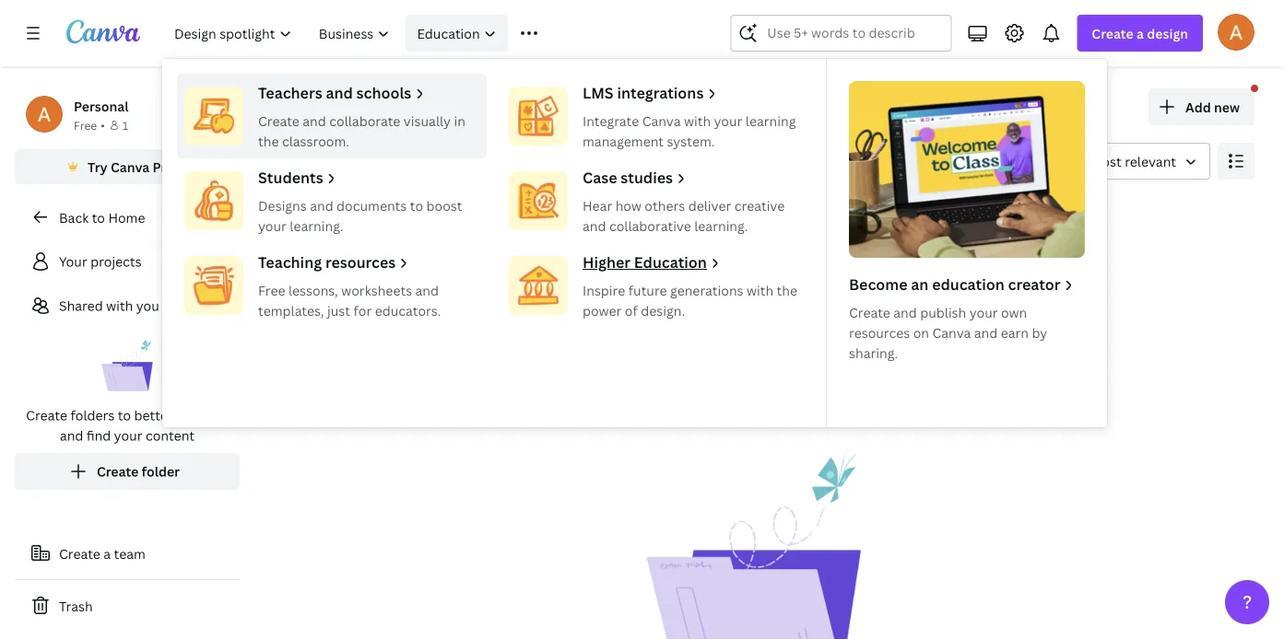 Task type: vqa. For each thing, say whether or not it's contained in the screenshot.


Task type: locate. For each thing, give the bounding box(es) containing it.
designs
[[258, 197, 307, 214]]

your inside create folders to better organize and find your content
[[114, 427, 142, 445]]

how
[[616, 197, 642, 214]]

create folder
[[97, 463, 180, 481]]

schools
[[356, 83, 411, 103]]

generations
[[670, 282, 744, 299]]

0 horizontal spatial free
[[74, 118, 97, 133]]

education up in
[[417, 24, 480, 42]]

create inside button
[[59, 545, 100, 563]]

and right designs
[[310, 197, 333, 214]]

your right find
[[114, 427, 142, 445]]

create a team button
[[15, 536, 240, 573]]

top level navigation element
[[162, 15, 1107, 428], [162, 15, 1107, 428]]

learning. inside hear how others deliver creative and collaborative learning.
[[694, 217, 748, 235]]

1 vertical spatial education
[[634, 253, 707, 272]]

learning.
[[290, 217, 343, 235], [694, 217, 748, 235]]

free left the •
[[74, 118, 97, 133]]

2 learning. from the left
[[694, 217, 748, 235]]

boost
[[426, 197, 462, 214]]

free up templates,
[[258, 282, 285, 299]]

canva down publish
[[933, 324, 971, 342]]

1 horizontal spatial education
[[634, 253, 707, 272]]

your inside designs and documents to boost your learning.
[[258, 217, 287, 235]]

the
[[258, 132, 279, 150], [777, 282, 798, 299]]

your down designs
[[258, 217, 287, 235]]

with left you
[[106, 297, 133, 315]]

a left team on the bottom left of the page
[[104, 545, 111, 563]]

personal
[[74, 97, 129, 115]]

an
[[911, 275, 929, 295]]

free •
[[74, 118, 105, 133]]

1 horizontal spatial canva
[[642, 112, 681, 130]]

add new
[[1186, 98, 1240, 116]]

create down teachers
[[258, 112, 300, 130]]

a left design
[[1137, 24, 1144, 42]]

the up "students"
[[258, 132, 279, 150]]

system.
[[667, 132, 715, 150]]

1 horizontal spatial the
[[777, 282, 798, 299]]

create for create folders to better organize and find your content
[[26, 407, 67, 425]]

and up the educators.
[[415, 282, 439, 299]]

higher education
[[583, 253, 707, 272]]

collaborative
[[609, 217, 691, 235]]

documents
[[337, 197, 407, 214]]

try canva pro button
[[15, 149, 240, 184]]

to right back
[[92, 209, 105, 226]]

lms
[[583, 83, 614, 103]]

with inside inspire future generations with the power of design.
[[747, 282, 774, 299]]

1 vertical spatial resources
[[849, 324, 910, 342]]

1 horizontal spatial a
[[1137, 24, 1144, 42]]

uploads link
[[508, 254, 747, 320]]

2 horizontal spatial canva
[[933, 324, 971, 342]]

create left design
[[1092, 24, 1134, 42]]

0 horizontal spatial the
[[258, 132, 279, 150]]

learning. up teaching resources on the left top of the page
[[290, 217, 343, 235]]

free inside free lessons, worksheets and templates, just for educators.
[[258, 282, 285, 299]]

resources
[[325, 253, 396, 272], [849, 324, 910, 342]]

1 vertical spatial free
[[258, 282, 285, 299]]

resources up starred
[[325, 253, 396, 272]]

None search field
[[731, 15, 952, 52]]

0 horizontal spatial learning.
[[290, 217, 343, 235]]

2 vertical spatial canva
[[933, 324, 971, 342]]

pro
[[153, 158, 174, 176]]

1 vertical spatial the
[[777, 282, 798, 299]]

inspire future generations with the power of design.
[[583, 282, 798, 319]]

earn
[[1001, 324, 1029, 342]]

education
[[932, 275, 1005, 295]]

with inside "integrate canva with your learning management system."
[[684, 112, 711, 130]]

canva for try
[[111, 158, 150, 176]]

0 vertical spatial education
[[417, 24, 480, 42]]

and inside designs and documents to boost your learning.
[[310, 197, 333, 214]]

a inside the create a team button
[[104, 545, 111, 563]]

try canva pro
[[88, 158, 174, 176]]

create down find
[[97, 463, 139, 481]]

and inside create folders to better organize and find your content
[[60, 427, 83, 445]]

0 vertical spatial canva
[[642, 112, 681, 130]]

0 vertical spatial free
[[74, 118, 97, 133]]

classroom.
[[282, 132, 349, 150]]

0 horizontal spatial education
[[417, 24, 480, 42]]

•
[[101, 118, 105, 133]]

1 horizontal spatial learning.
[[694, 217, 748, 235]]

create a design button
[[1077, 15, 1203, 52]]

with right generations
[[747, 282, 774, 299]]

a for team
[[104, 545, 111, 563]]

education button
[[405, 15, 508, 52]]

learning
[[746, 112, 796, 130]]

1 vertical spatial canva
[[111, 158, 150, 176]]

1 vertical spatial a
[[104, 545, 111, 563]]

2 horizontal spatial to
[[410, 197, 423, 214]]

0 horizontal spatial a
[[104, 545, 111, 563]]

and up classroom.
[[303, 112, 326, 130]]

designs and documents to boost your learning.
[[258, 197, 462, 235]]

and down hear
[[583, 217, 606, 235]]

0 horizontal spatial resources
[[325, 253, 396, 272]]

with
[[684, 112, 711, 130], [747, 282, 774, 299], [106, 297, 133, 315]]

just
[[327, 302, 350, 319]]

1
[[122, 118, 128, 133]]

learning. down deliver
[[694, 217, 748, 235]]

resources up the sharing.
[[849, 324, 910, 342]]

create inside button
[[97, 463, 139, 481]]

canva right try
[[111, 158, 150, 176]]

back to home
[[59, 209, 145, 226]]

2 horizontal spatial with
[[747, 282, 774, 299]]

create left folders
[[26, 407, 67, 425]]

design
[[1147, 24, 1188, 42]]

create left team on the bottom left of the page
[[59, 545, 100, 563]]

and
[[326, 83, 353, 103], [303, 112, 326, 130], [310, 197, 333, 214], [583, 217, 606, 235], [415, 282, 439, 299], [894, 304, 917, 321], [974, 324, 998, 342], [60, 427, 83, 445]]

education up future
[[634, 253, 707, 272]]

for
[[354, 302, 372, 319]]

your left own
[[970, 304, 998, 321]]

your inside "integrate canva with your learning management system."
[[714, 112, 743, 130]]

others
[[645, 197, 685, 214]]

create and collaborate visually in the classroom.
[[258, 112, 465, 150]]

sharing.
[[849, 344, 898, 362]]

free
[[74, 118, 97, 133], [258, 282, 285, 299]]

to left better
[[118, 407, 131, 425]]

canva
[[642, 112, 681, 130], [111, 158, 150, 176], [933, 324, 971, 342]]

to
[[410, 197, 423, 214], [92, 209, 105, 226], [118, 407, 131, 425]]

your inside create and publish your own resources on canva and earn by sharing.
[[970, 304, 998, 321]]

list
[[15, 243, 240, 490]]

0 horizontal spatial to
[[92, 209, 105, 226]]

1 horizontal spatial free
[[258, 282, 285, 299]]

students
[[258, 168, 323, 188]]

the inside create and collaborate visually in the classroom.
[[258, 132, 279, 150]]

your
[[714, 112, 743, 130], [258, 217, 287, 235], [970, 304, 998, 321], [114, 427, 142, 445]]

creator
[[1008, 275, 1061, 295]]

on
[[913, 324, 929, 342]]

better
[[134, 407, 173, 425]]

0 horizontal spatial canva
[[111, 158, 150, 176]]

canva down integrations
[[642, 112, 681, 130]]

with inside 'list'
[[106, 297, 133, 315]]

most relevant
[[1090, 153, 1176, 170]]

0 vertical spatial a
[[1137, 24, 1144, 42]]

and left find
[[60, 427, 83, 445]]

in
[[454, 112, 465, 130]]

management
[[583, 132, 664, 150]]

create inside create and collaborate visually in the classroom.
[[258, 112, 300, 130]]

create inside dropdown button
[[1092, 24, 1134, 42]]

a inside create a design dropdown button
[[1137, 24, 1144, 42]]

0 horizontal spatial with
[[106, 297, 133, 315]]

by
[[1032, 324, 1048, 342]]

0 vertical spatial the
[[258, 132, 279, 150]]

teachers
[[258, 83, 322, 103]]

higher
[[583, 253, 631, 272]]

the right generations
[[777, 282, 798, 299]]

teachers and schools
[[258, 83, 411, 103]]

templates,
[[258, 302, 324, 319]]

visually
[[404, 112, 451, 130]]

with up system.
[[684, 112, 711, 130]]

to left the boost
[[410, 197, 423, 214]]

create folder button
[[15, 454, 240, 490]]

folder
[[142, 463, 180, 481]]

case
[[583, 168, 617, 188]]

case studies
[[583, 168, 673, 188]]

Search search field
[[767, 16, 915, 51]]

the inside inspire future generations with the power of design.
[[777, 282, 798, 299]]

a
[[1137, 24, 1144, 42], [104, 545, 111, 563]]

create for create a design
[[1092, 24, 1134, 42]]

create inside create folders to better organize and find your content
[[26, 407, 67, 425]]

lessons,
[[288, 282, 338, 299]]

create inside create and publish your own resources on canva and earn by sharing.
[[849, 304, 891, 321]]

1 horizontal spatial to
[[118, 407, 131, 425]]

1 horizontal spatial resources
[[849, 324, 910, 342]]

try
[[88, 158, 108, 176]]

studies
[[621, 168, 673, 188]]

become
[[849, 275, 908, 295]]

lms integrations
[[583, 83, 704, 103]]

canva inside button
[[111, 158, 150, 176]]

shared with you
[[59, 297, 159, 315]]

organize
[[176, 407, 229, 425]]

1 learning. from the left
[[290, 217, 343, 235]]

create down become
[[849, 304, 891, 321]]

canva inside "integrate canva with your learning management system."
[[642, 112, 681, 130]]

your up system.
[[714, 112, 743, 130]]

inspire
[[583, 282, 625, 299]]

integrate
[[583, 112, 639, 130]]

content
[[146, 427, 195, 445]]

create for create a team
[[59, 545, 100, 563]]

education inside popup button
[[417, 24, 480, 42]]

1 horizontal spatial with
[[684, 112, 711, 130]]



Task type: describe. For each thing, give the bounding box(es) containing it.
publish
[[920, 304, 966, 321]]

and up collaborate
[[326, 83, 353, 103]]

0 vertical spatial resources
[[325, 253, 396, 272]]

add new button
[[1149, 89, 1255, 125]]

free lessons, worksheets and templates, just for educators.
[[258, 282, 441, 319]]

canva for integrate
[[642, 112, 681, 130]]

projects
[[90, 253, 142, 271]]

your projects
[[59, 253, 142, 271]]

and inside hear how others deliver creative and collaborative learning.
[[583, 217, 606, 235]]

and inside create and collaborate visually in the classroom.
[[303, 112, 326, 130]]

to inside 'back to home' link
[[92, 209, 105, 226]]

educators.
[[375, 302, 441, 319]]

to inside designs and documents to boost your learning.
[[410, 197, 423, 214]]

to inside create folders to better organize and find your content
[[118, 407, 131, 425]]

deliver
[[688, 197, 731, 214]]

education inside education menu
[[634, 253, 707, 272]]

uploads
[[578, 278, 630, 295]]

list containing your projects
[[15, 243, 240, 490]]

integrate canva with your learning management system.
[[583, 112, 796, 150]]

future
[[628, 282, 667, 299]]

and inside free lessons, worksheets and templates, just for educators.
[[415, 282, 439, 299]]

teaching resources
[[258, 253, 396, 272]]

of
[[625, 302, 638, 319]]

most
[[1090, 153, 1122, 170]]

learning. inside designs and documents to boost your learning.
[[290, 217, 343, 235]]

create for create and publish your own resources on canva and earn by sharing.
[[849, 304, 891, 321]]

Sort by button
[[1049, 143, 1211, 180]]

integrations
[[617, 83, 704, 103]]

education menu
[[162, 59, 1107, 428]]

power
[[583, 302, 622, 319]]

hear how others deliver creative and collaborative learning.
[[583, 197, 785, 235]]

you
[[136, 297, 159, 315]]

and up on
[[894, 304, 917, 321]]

starred link
[[254, 254, 493, 320]]

create for create folder
[[97, 463, 139, 481]]

trash link
[[15, 588, 240, 625]]

home
[[108, 209, 145, 226]]

create for create and collaborate visually in the classroom.
[[258, 112, 300, 130]]

shared with you link
[[15, 288, 240, 325]]

team
[[114, 545, 146, 563]]

creative
[[735, 197, 785, 214]]

create folders to better organize and find your content
[[26, 407, 229, 445]]

trash
[[59, 598, 93, 615]]

create a design
[[1092, 24, 1188, 42]]

add
[[1186, 98, 1211, 116]]

relevant
[[1125, 153, 1176, 170]]

design.
[[641, 302, 685, 319]]

own
[[1001, 304, 1027, 321]]

collaborate
[[329, 112, 400, 130]]

new
[[1214, 98, 1240, 116]]

a for design
[[1137, 24, 1144, 42]]

apple lee image
[[1218, 14, 1255, 50]]

folders
[[70, 407, 115, 425]]

free for free lessons, worksheets and templates, just for educators.
[[258, 282, 285, 299]]

your projects link
[[15, 243, 240, 280]]

canva inside create and publish your own resources on canva and earn by sharing.
[[933, 324, 971, 342]]

hear
[[583, 197, 612, 214]]

and left earn
[[974, 324, 998, 342]]

create and publish your own resources on canva and earn by sharing.
[[849, 304, 1048, 362]]

become an education creator
[[849, 275, 1061, 295]]

back
[[59, 209, 89, 226]]

find
[[87, 427, 111, 445]]

your
[[59, 253, 87, 271]]

teaching
[[258, 253, 322, 272]]

resources inside create and publish your own resources on canva and earn by sharing.
[[849, 324, 910, 342]]

projects
[[254, 88, 378, 128]]

free for free •
[[74, 118, 97, 133]]

back to home link
[[15, 199, 240, 236]]

worksheets
[[341, 282, 412, 299]]

starred
[[325, 278, 372, 295]]



